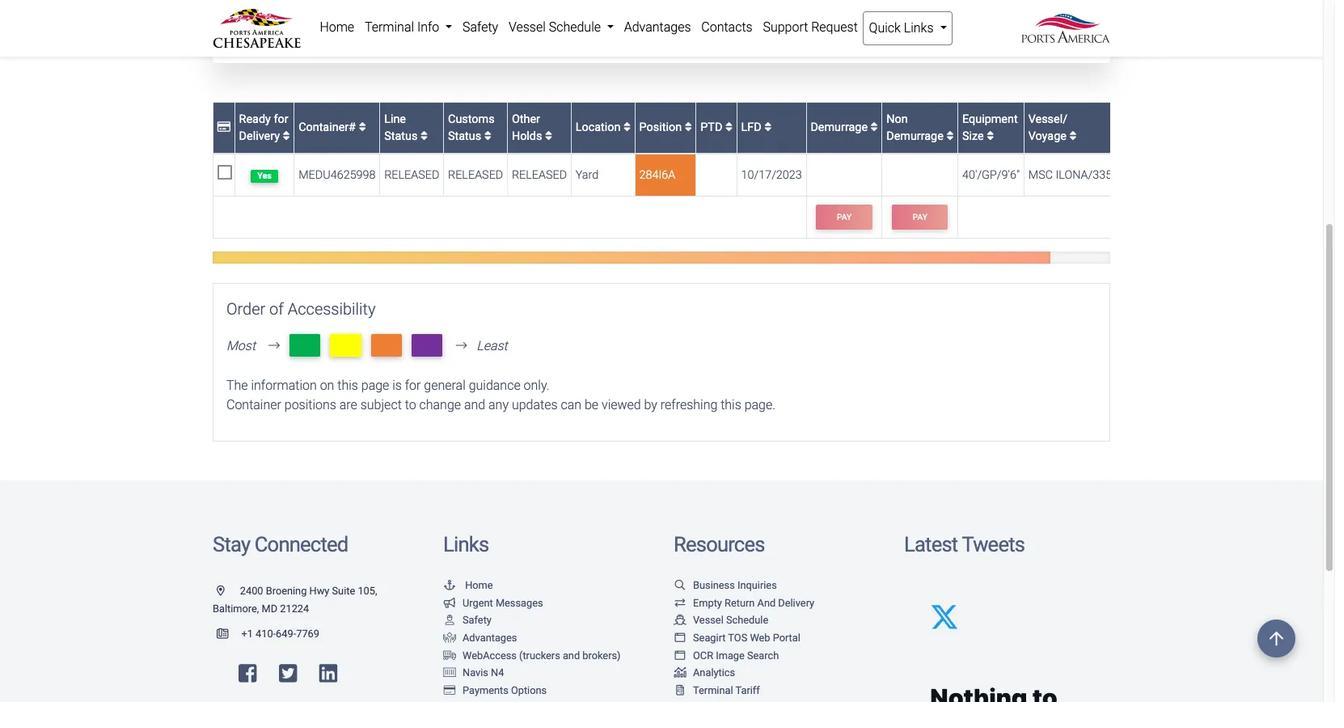 Task type: vqa. For each thing, say whether or not it's contained in the screenshot.
immediate
yes



Task type: locate. For each thing, give the bounding box(es) containing it.
for right is
[[405, 378, 421, 393]]

info
[[417, 19, 439, 35]]

advantages left contacts on the top right of the page
[[624, 19, 691, 35]]

empty
[[693, 597, 722, 609]]

2 long arrow right image from the left
[[449, 339, 473, 352]]

urgent
[[463, 597, 493, 609]]

mt up general
[[418, 336, 437, 355]]

information
[[251, 378, 317, 393]]

non
[[887, 112, 908, 126]]

tos
[[728, 632, 748, 644]]

status down "customs"
[[448, 130, 481, 143]]

and
[[757, 597, 776, 609]]

inquiries
[[738, 579, 777, 591]]

status down line
[[384, 130, 418, 143]]

2 safety from the top
[[463, 614, 492, 626]]

delivery down ready
[[239, 130, 280, 143]]

sort image left lfd
[[725, 122, 733, 133]]

online
[[447, 21, 480, 36]]

long arrow right image right "most" on the left of the page
[[262, 339, 286, 352]]

mt up is
[[377, 336, 396, 355]]

1 vertical spatial links
[[443, 533, 489, 557]]

1 horizontal spatial on
[[483, 21, 497, 36]]

1 horizontal spatial page
[[699, 21, 726, 36]]

2 horizontal spatial and
[[729, 21, 749, 36]]

get
[[752, 21, 769, 36]]

sort image inside location link
[[624, 122, 631, 133]]

1 vertical spatial home
[[465, 579, 493, 591]]

1 horizontal spatial for
[[405, 378, 421, 393]]

1 status from the left
[[384, 130, 418, 143]]

yes
[[257, 171, 272, 181]]

your
[[388, 21, 412, 36]]

1 horizontal spatial home link
[[443, 579, 493, 591]]

vessel schedule link
[[504, 11, 619, 44], [674, 614, 769, 626]]

file invoice image
[[674, 686, 687, 696]]

2 status from the left
[[448, 130, 481, 143]]

and inside the information on this page is for general guidance only. container positions are subject to change and any updates can be viewed by refreshing this page.
[[464, 397, 485, 413]]

request
[[811, 19, 858, 35], [650, 21, 696, 36]]

map marker alt image
[[217, 587, 237, 597]]

sort image right holds
[[545, 130, 552, 142]]

this left page.
[[721, 397, 741, 413]]

0 horizontal spatial home link
[[315, 11, 360, 44]]

ptd
[[701, 121, 725, 135]]

0 horizontal spatial for
[[274, 112, 288, 126]]

and left brokers)
[[563, 649, 580, 661]]

business inquiries
[[693, 579, 777, 591]]

released down holds
[[512, 168, 567, 182]]

vessel left customer
[[509, 19, 546, 35]]

1 vertical spatial terminal
[[693, 684, 733, 696]]

0 horizontal spatial terminal
[[365, 19, 414, 35]]

0 horizontal spatial links
[[443, 533, 489, 557]]

sort image down "customs"
[[484, 130, 492, 142]]

4 mt from the left
[[418, 336, 437, 355]]

to
[[405, 397, 416, 413]]

1 horizontal spatial status
[[448, 130, 481, 143]]

advantages link up webaccess
[[443, 632, 517, 644]]

customs status
[[448, 112, 495, 143]]

3 mt from the left
[[377, 336, 396, 355]]

connected
[[255, 533, 348, 557]]

delivery right and
[[778, 597, 815, 609]]

linkedin image
[[319, 663, 337, 684]]

1 vertical spatial advantages
[[463, 632, 517, 644]]

request left contacts link
[[650, 21, 696, 36]]

0 vertical spatial page
[[699, 21, 726, 36]]

order of accessibility
[[226, 299, 376, 318]]

1 horizontal spatial this
[[721, 397, 741, 413]]

sort image up 10/17/2023
[[764, 122, 772, 133]]

1 mt from the left
[[296, 336, 314, 355]]

question?
[[290, 21, 343, 36]]

safety link for the top vessel schedule link
[[457, 11, 504, 44]]

1 horizontal spatial terminal
[[693, 684, 733, 696]]

advantages up webaccess
[[463, 632, 517, 644]]

home link right a
[[315, 11, 360, 44]]

0 horizontal spatial delivery
[[239, 130, 280, 143]]

0 horizontal spatial on
[[320, 378, 334, 393]]

user hard hat image
[[443, 616, 456, 626]]

msc
[[1029, 168, 1053, 182]]

terminal left 'info'
[[365, 19, 414, 35]]

demurrage link
[[811, 121, 878, 135]]

1 horizontal spatial links
[[904, 20, 934, 36]]

go to top image
[[1258, 620, 1296, 658]]

2 mt from the left
[[336, 336, 355, 355]]

sort image left non
[[871, 122, 878, 133]]

payments
[[463, 684, 509, 696]]

0 horizontal spatial advantages link
[[443, 632, 517, 644]]

status inside the customs status
[[448, 130, 481, 143]]

1 horizontal spatial home
[[465, 579, 493, 591]]

web
[[750, 632, 770, 644]]

terminal down analytics
[[693, 684, 733, 696]]

0 vertical spatial terminal
[[365, 19, 414, 35]]

0 vertical spatial schedule
[[549, 19, 601, 35]]

1 horizontal spatial advantages link
[[619, 11, 696, 44]]

search
[[747, 649, 779, 661]]

0 horizontal spatial page
[[361, 378, 389, 393]]

1 horizontal spatial released
[[448, 168, 503, 182]]

equipment size
[[962, 112, 1018, 143]]

2400 broening hwy suite 105, baltimore, md 21224 link
[[213, 585, 377, 614]]

0 vertical spatial and
[[729, 21, 749, 36]]

1 vertical spatial vessel
[[693, 614, 724, 626]]

0 horizontal spatial home
[[320, 19, 354, 35]]

return
[[725, 597, 755, 609]]

is
[[392, 378, 402, 393]]

be
[[585, 397, 599, 413]]

0 vertical spatial vessel
[[509, 19, 546, 35]]

and left get
[[729, 21, 749, 36]]

this up 'are'
[[337, 378, 358, 393]]

0 vertical spatial credit card image
[[217, 122, 231, 133]]

advantages link left contacts on the top right of the page
[[619, 11, 696, 44]]

safety down urgent
[[463, 614, 492, 626]]

links right quick
[[904, 20, 934, 36]]

stay
[[213, 533, 250, 557]]

schedule
[[549, 19, 601, 35], [726, 614, 769, 626]]

0 vertical spatial for
[[274, 112, 288, 126]]

demurrage
[[811, 121, 871, 135], [887, 130, 944, 143]]

0 vertical spatial safety
[[463, 19, 498, 35]]

viewed
[[602, 397, 641, 413]]

payments options
[[463, 684, 547, 696]]

safety left 'our'
[[463, 19, 498, 35]]

1 vertical spatial and
[[464, 397, 485, 413]]

1 horizontal spatial delivery
[[778, 597, 815, 609]]

0 horizontal spatial status
[[384, 130, 418, 143]]

contacts
[[701, 19, 753, 35]]

sort image left size
[[947, 130, 954, 142]]

customer support request link
[[546, 21, 696, 36]]

container#
[[299, 121, 359, 135]]

immediate
[[772, 21, 831, 36]]

1 vertical spatial on
[[320, 378, 334, 393]]

home up urgent
[[465, 579, 493, 591]]

support right contacts on the top right of the page
[[763, 19, 808, 35]]

1 horizontal spatial vessel
[[693, 614, 724, 626]]

browser image
[[674, 651, 687, 661]]

for right ready
[[274, 112, 288, 126]]

0 horizontal spatial credit card image
[[217, 122, 231, 133]]

sort image left line
[[359, 122, 366, 133]]

broening
[[266, 585, 307, 597]]

resources
[[674, 533, 765, 557]]

released down the line status
[[384, 168, 440, 182]]

safety link right ticket
[[457, 11, 504, 44]]

2 released from the left
[[448, 168, 503, 182]]

tariff
[[736, 684, 760, 696]]

0 horizontal spatial this
[[337, 378, 358, 393]]

0 horizontal spatial vessel
[[509, 19, 546, 35]]

released down the customs status
[[448, 168, 503, 182]]

customs
[[448, 112, 495, 126]]

schedule right new
[[549, 19, 601, 35]]

1 vertical spatial vessel schedule
[[693, 614, 769, 626]]

links up anchor 'image'
[[443, 533, 489, 557]]

home right a
[[320, 19, 354, 35]]

home link up urgent
[[443, 579, 493, 591]]

navis n4 link
[[443, 667, 504, 679]]

terminal tariff link
[[674, 684, 760, 696]]

credit card image down container storage image
[[443, 686, 456, 696]]

on left 'our'
[[483, 21, 497, 36]]

sort image left "ptd"
[[685, 122, 692, 133]]

delivery
[[239, 130, 280, 143], [778, 597, 815, 609]]

0 vertical spatial on
[[483, 21, 497, 36]]

+1 410-649-7769 link
[[213, 628, 319, 640]]

0 vertical spatial vessel schedule link
[[504, 11, 619, 44]]

1 horizontal spatial request
[[811, 19, 858, 35]]

sort image inside lfd link
[[764, 122, 772, 133]]

quick
[[869, 20, 901, 36]]

0 vertical spatial advantages link
[[619, 11, 696, 44]]

only.
[[524, 378, 550, 393]]

sort image inside position link
[[685, 122, 692, 133]]

sort image
[[359, 122, 366, 133], [624, 122, 631, 133], [685, 122, 692, 133], [283, 130, 290, 142], [484, 130, 492, 142], [545, 130, 552, 142]]

1 horizontal spatial long arrow right image
[[449, 339, 473, 352]]

schedule up seagirt tos web portal
[[726, 614, 769, 626]]

0 vertical spatial home link
[[315, 11, 360, 44]]

1 vertical spatial credit card image
[[443, 686, 456, 696]]

284i6a
[[639, 168, 676, 182]]

other
[[512, 112, 540, 126]]

line status
[[384, 112, 420, 143]]

demurrage down non
[[887, 130, 944, 143]]

baltimore,
[[213, 602, 259, 614]]

long arrow right image
[[262, 339, 286, 352], [449, 339, 473, 352]]

support right customer
[[603, 21, 647, 36]]

on inside the information on this page is for general guidance only. container positions are subject to change and any updates can be viewed by refreshing this page.
[[320, 378, 334, 393]]

1 horizontal spatial and
[[563, 649, 580, 661]]

truck container image
[[443, 651, 456, 661]]

md
[[262, 602, 277, 614]]

1 vertical spatial home link
[[443, 579, 493, 591]]

0 vertical spatial delivery
[[239, 130, 280, 143]]

analytics image
[[674, 668, 687, 679]]

urgent messages link
[[443, 597, 543, 609]]

advantages
[[624, 19, 691, 35], [463, 632, 517, 644]]

1 vertical spatial page
[[361, 378, 389, 393]]

the
[[226, 378, 248, 393]]

0 vertical spatial vessel schedule
[[509, 19, 604, 35]]

1 vertical spatial safety link
[[443, 614, 492, 626]]

quick links link
[[863, 11, 953, 45]]

mt down the accessibility
[[336, 336, 355, 355]]

1 vertical spatial delivery
[[778, 597, 815, 609]]

0 horizontal spatial vessel schedule link
[[504, 11, 619, 44]]

0 horizontal spatial request
[[650, 21, 696, 36]]

demurrage inside non demurrage
[[887, 130, 944, 143]]

credit card image
[[217, 122, 231, 133], [443, 686, 456, 696]]

analytics
[[693, 667, 735, 679]]

least
[[477, 338, 508, 354]]

page left get
[[699, 21, 726, 36]]

sort image right voyage
[[1070, 130, 1077, 142]]

on up positions
[[320, 378, 334, 393]]

1 vertical spatial vessel schedule link
[[674, 614, 769, 626]]

3 released from the left
[[512, 168, 567, 182]]

latest
[[904, 533, 958, 557]]

1 horizontal spatial support
[[763, 19, 808, 35]]

0 vertical spatial safety link
[[457, 11, 504, 44]]

credit card image left ready
[[217, 122, 231, 133]]

1 vertical spatial for
[[405, 378, 421, 393]]

vessel down empty
[[693, 614, 724, 626]]

advantages link
[[619, 11, 696, 44], [443, 632, 517, 644]]

1 vertical spatial schedule
[[726, 614, 769, 626]]

long arrow right image left least
[[449, 339, 473, 352]]

safety link down urgent
[[443, 614, 492, 626]]

business
[[693, 579, 735, 591]]

positions
[[285, 397, 336, 413]]

status for line
[[384, 130, 418, 143]]

vessel
[[509, 19, 546, 35], [693, 614, 724, 626]]

2 horizontal spatial released
[[512, 168, 567, 182]]

safety link
[[457, 11, 504, 44], [443, 614, 492, 626]]

and left any
[[464, 397, 485, 413]]

size
[[962, 130, 984, 143]]

0 horizontal spatial long arrow right image
[[262, 339, 286, 352]]

status inside the line status
[[384, 130, 418, 143]]

0 horizontal spatial and
[[464, 397, 485, 413]]

demurrage left non
[[811, 121, 871, 135]]

105,
[[358, 585, 377, 597]]

ready
[[239, 112, 271, 126]]

mt down "order of accessibility"
[[296, 336, 314, 355]]

seagirt tos web portal link
[[674, 632, 801, 644]]

page up subject
[[361, 378, 389, 393]]

released
[[384, 168, 440, 182], [448, 168, 503, 182], [512, 168, 567, 182]]

sort image
[[725, 122, 733, 133], [764, 122, 772, 133], [871, 122, 878, 133], [420, 130, 428, 142], [947, 130, 954, 142], [987, 130, 994, 142], [1070, 130, 1077, 142]]

1 horizontal spatial demurrage
[[887, 130, 944, 143]]

0 vertical spatial links
[[904, 20, 934, 36]]

0 horizontal spatial released
[[384, 168, 440, 182]]

bullhorn image
[[443, 598, 456, 609]]

0 vertical spatial advantages
[[624, 19, 691, 35]]

sort image inside "container#" link
[[359, 122, 366, 133]]

request left quick
[[811, 19, 858, 35]]

0 vertical spatial home
[[320, 19, 354, 35]]

1 vertical spatial advantages link
[[443, 632, 517, 644]]

have
[[250, 21, 278, 36]]

browser image
[[674, 633, 687, 644]]

sort image left position
[[624, 122, 631, 133]]

0 horizontal spatial vessel schedule
[[509, 19, 604, 35]]

on
[[483, 21, 497, 36], [320, 378, 334, 393]]

1 vertical spatial safety
[[463, 614, 492, 626]]

1 horizontal spatial credit card image
[[443, 686, 456, 696]]

webaccess (truckers and brokers)
[[463, 649, 621, 661]]

sort image down equipment
[[987, 130, 994, 142]]

lfd link
[[741, 121, 772, 135]]



Task type: describe. For each thing, give the bounding box(es) containing it.
terminal for terminal tariff
[[693, 684, 733, 696]]

ocr
[[693, 649, 713, 661]]

2400 broening hwy suite 105, baltimore, md 21224
[[213, 585, 377, 614]]

portal
[[773, 632, 801, 644]]

terminal tariff
[[693, 684, 760, 696]]

suite
[[332, 585, 355, 597]]

home link for terminal info link
[[315, 11, 360, 44]]

ready for delivery
[[239, 112, 288, 143]]

location link
[[576, 121, 631, 135]]

7769
[[296, 628, 319, 640]]

twitter square image
[[279, 663, 297, 684]]

can
[[561, 397, 582, 413]]

2400
[[240, 585, 263, 597]]

brokers)
[[583, 649, 621, 661]]

21224
[[280, 602, 309, 614]]

navis
[[463, 667, 488, 679]]

delivery inside ready for delivery
[[239, 130, 280, 143]]

business inquiries link
[[674, 579, 777, 591]]

(truckers
[[519, 649, 560, 661]]

hwy
[[309, 585, 329, 597]]

0 horizontal spatial support
[[603, 21, 647, 36]]

most
[[226, 338, 256, 354]]

1 horizontal spatial advantages
[[624, 19, 691, 35]]

for inside the information on this page is for general guidance only. container positions are subject to change and any updates can be viewed by refreshing this page.
[[405, 378, 421, 393]]

support request
[[763, 19, 858, 35]]

order
[[226, 299, 265, 318]]

search image
[[674, 581, 687, 591]]

container storage image
[[443, 668, 456, 679]]

help.
[[834, 21, 860, 36]]

sort image left "container#"
[[283, 130, 290, 142]]

40'/gp/9'6"
[[962, 168, 1020, 182]]

contacts link
[[696, 11, 758, 44]]

by
[[644, 397, 658, 413]]

2 vertical spatial and
[[563, 649, 580, 661]]

1 horizontal spatial schedule
[[726, 614, 769, 626]]

urgent messages
[[463, 597, 543, 609]]

of
[[269, 299, 284, 318]]

649-
[[276, 628, 296, 640]]

equipment
[[962, 112, 1018, 126]]

ship image
[[674, 616, 687, 626]]

payments options link
[[443, 684, 547, 696]]

lfd
[[741, 121, 764, 135]]

other holds
[[512, 112, 545, 143]]

subject
[[360, 397, 402, 413]]

status for customs
[[448, 130, 481, 143]]

tweets
[[962, 533, 1025, 557]]

1 released from the left
[[384, 168, 440, 182]]

medu4625998
[[299, 168, 376, 182]]

page inside the information on this page is for general guidance only. container positions are subject to change and any updates can be viewed by refreshing this page.
[[361, 378, 389, 393]]

sort image inside the demurrage 'link'
[[871, 122, 878, 133]]

page.
[[745, 397, 776, 413]]

0 vertical spatial this
[[337, 378, 358, 393]]

safety link for the left advantages link
[[443, 614, 492, 626]]

home link for urgent messages link
[[443, 579, 493, 591]]

exchange image
[[674, 598, 687, 609]]

stay connected
[[213, 533, 348, 557]]

are
[[339, 397, 357, 413]]

quick links
[[869, 20, 937, 36]]

vessel/
[[1029, 112, 1068, 126]]

support request link
[[758, 11, 863, 44]]

+1
[[241, 628, 253, 640]]

a
[[281, 21, 287, 36]]

vessel/ voyage
[[1029, 112, 1070, 143]]

+1 410-649-7769
[[241, 628, 319, 640]]

ptd link
[[701, 121, 733, 135]]

1 vertical spatial this
[[721, 397, 741, 413]]

analytics link
[[674, 667, 735, 679]]

credit card image inside payments options link
[[443, 686, 456, 696]]

position
[[639, 121, 685, 135]]

msc ilona/335r
[[1029, 168, 1120, 182]]

1 horizontal spatial vessel schedule link
[[674, 614, 769, 626]]

empty return and delivery
[[693, 597, 815, 609]]

our
[[500, 21, 518, 36]]

seagirt
[[693, 632, 726, 644]]

ticket
[[415, 21, 444, 36]]

messages
[[496, 597, 543, 609]]

yard
[[576, 168, 599, 182]]

non demurrage
[[887, 112, 947, 143]]

request inside support request link
[[811, 19, 858, 35]]

1 horizontal spatial vessel schedule
[[693, 614, 769, 626]]

0 horizontal spatial demurrage
[[811, 121, 871, 135]]

anchor image
[[443, 581, 456, 591]]

seagirt tos web portal
[[693, 632, 801, 644]]

ilona/335r
[[1056, 168, 1120, 182]]

position link
[[639, 121, 692, 135]]

submit
[[346, 21, 385, 36]]

sort image inside ptd link
[[725, 122, 733, 133]]

phone office image
[[217, 630, 241, 640]]

hand receiving image
[[443, 633, 456, 644]]

for inside ready for delivery
[[274, 112, 288, 126]]

ocr image search
[[693, 649, 779, 661]]

410-
[[256, 628, 276, 640]]

0 horizontal spatial advantages
[[463, 632, 517, 644]]

ocr image search link
[[674, 649, 779, 661]]

webaccess (truckers and brokers) link
[[443, 649, 621, 661]]

terminal info
[[365, 19, 443, 35]]

n4
[[491, 667, 504, 679]]

terminal for terminal info
[[365, 19, 414, 35]]

facebook square image
[[239, 663, 257, 684]]

1 safety from the top
[[463, 19, 498, 35]]

1 long arrow right image from the left
[[262, 339, 286, 352]]

updates
[[512, 397, 558, 413]]

options
[[511, 684, 547, 696]]

10/17/2023
[[741, 168, 802, 182]]

0 horizontal spatial schedule
[[549, 19, 601, 35]]

sort image left the customs status
[[420, 130, 428, 142]]

terminal info link
[[360, 11, 457, 44]]



